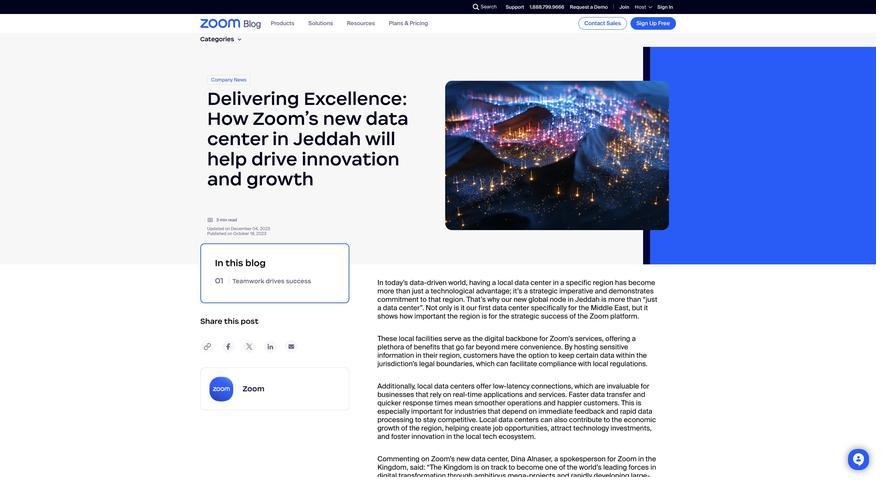 Task type: locate. For each thing, give the bounding box(es) containing it.
our left first
[[466, 303, 477, 312]]

0 vertical spatial success
[[286, 278, 311, 285]]

contact sales link
[[579, 17, 627, 30]]

a inside these local facilities serve as the digital backbone for zoom's services, offering a plethora of benefits that go far beyond mere convenience. by hosting sensitive information in their region, customers have the option to keep certain data within the jurisdiction's legal boundaries, which can facilitate compliance with local regulations.
[[632, 334, 636, 343]]

1 vertical spatial this
[[224, 317, 239, 326]]

data inside commenting on zoom's new data center, dina alnaser, a spokesperson for zoom in the kingdom, said: "the kingdom is on track to become one of the world's leading forces in digital transformation through ambitious mega-projects and rapidly developing larg
[[471, 454, 486, 463]]

new inside in today's data-driven world, having a local data center in a specific region has become more than just a technological advantage; it's a strategic imperative and demonstrates commitment to that region. that's why our new global node in jeddah is more than "just a data center". not only is it our first data center specifically for the middle east, but it shows how important the region is for the strategic success of the zoom platform.
[[514, 295, 527, 304]]

is left east,
[[602, 295, 607, 304]]

that down "driven"
[[428, 295, 441, 304]]

1 vertical spatial important
[[411, 407, 443, 416]]

18,
[[250, 231, 255, 237]]

1 vertical spatial centers
[[515, 415, 539, 424]]

1 horizontal spatial growth
[[378, 424, 400, 433]]

said:
[[410, 463, 425, 472]]

1 vertical spatial success
[[541, 312, 568, 321]]

0 horizontal spatial become
[[517, 463, 544, 472]]

2 horizontal spatial zoom's
[[550, 334, 574, 343]]

1 vertical spatial jeddah
[[576, 295, 600, 304]]

mean
[[455, 398, 473, 407]]

2 vertical spatial new
[[457, 454, 470, 463]]

0 vertical spatial zoom
[[590, 312, 609, 321]]

1 horizontal spatial in
[[378, 278, 384, 287]]

region left has
[[593, 278, 614, 287]]

0 horizontal spatial our
[[466, 303, 477, 312]]

zoom inside in today's data-driven world, having a local data center in a specific region has become more than just a technological advantage; it's a strategic imperative and demonstrates commitment to that region. that's why our new global node in jeddah is more than "just a data center". not only is it our first data center specifically for the middle east, but it shows how important the region is for the strategic success of the zoom platform.
[[590, 312, 609, 321]]

1 it from the left
[[461, 303, 465, 312]]

local left it's
[[498, 278, 513, 287]]

and
[[207, 168, 242, 190], [595, 286, 607, 295], [525, 390, 537, 399], [633, 390, 645, 399], [544, 398, 556, 407], [606, 407, 619, 416], [378, 432, 390, 441], [557, 471, 569, 477]]

categories button
[[200, 32, 241, 48]]

None search field
[[447, 1, 475, 13]]

1 vertical spatial zoom
[[243, 384, 265, 394]]

track
[[491, 463, 507, 472]]

additionally, local data centers offer low-latency connections, which are invaluable for businesses that rely on real-time applications and services. faster data transfer and quicker response times mean smoother operations and happier customers. this is especially important for industries that depend on immediate feedback and rapid data processing to stay competitive. local data centers can also contribute to the economic growth of the region, helping create job opportunities, attract technology investments, and foster innovation in the local tech ecosystem.
[[378, 382, 656, 441]]

in for in today's data-driven world, having a local data center in a specific region has become more than just a technological advantage; it's a strategic imperative and demonstrates commitment to that region. that's why our new global node in jeddah is more than "just a data center". not only is it our first data center specifically for the middle east, but it shows how important the region is for the strategic success of the zoom platform.
[[378, 278, 384, 287]]

become inside in today's data-driven world, having a local data center in a specific region has become more than just a technological advantage; it's a strategic imperative and demonstrates commitment to that region. that's why our new global node in jeddah is more than "just a data center". not only is it our first data center specifically for the middle east, but it shows how important the region is for the strategic success of the zoom platform.
[[629, 278, 655, 287]]

sign for sign in
[[658, 4, 668, 10]]

than left just
[[396, 286, 410, 295]]

mega-
[[508, 471, 529, 477]]

region, left helping
[[421, 424, 444, 433]]

0 horizontal spatial can
[[497, 359, 508, 368]]

local right the with
[[593, 359, 608, 368]]

far
[[466, 342, 474, 351]]

for inside these local facilities serve as the digital backbone for zoom's services, offering a plethora of benefits that go far beyond mere convenience. by hosting sensitive information in their region, customers have the option to keep certain data within the jurisdiction's legal boundaries, which can facilitate compliance with local regulations.
[[540, 334, 548, 343]]

can down mere
[[497, 359, 508, 368]]

success right drives
[[286, 278, 311, 285]]

of down especially
[[401, 424, 408, 433]]

competitive.
[[438, 415, 478, 424]]

of right specifically
[[570, 312, 576, 321]]

as
[[463, 334, 471, 343]]

0 horizontal spatial growth
[[246, 168, 314, 190]]

important down rely
[[411, 407, 443, 416]]

0 vertical spatial can
[[497, 359, 508, 368]]

become inside commenting on zoom's new data center, dina alnaser, a spokesperson for zoom in the kingdom, said: "the kingdom is on track to become one of the world's leading forces in digital transformation through ambitious mega-projects and rapidly developing larg
[[517, 463, 544, 472]]

free
[[658, 20, 670, 27]]

in
[[272, 127, 289, 150], [553, 278, 559, 287], [568, 295, 574, 304], [416, 351, 422, 360], [446, 432, 452, 441], [639, 454, 644, 463], [651, 463, 656, 472]]

connections,
[[531, 382, 573, 391]]

driven
[[427, 278, 447, 287]]

digital inside these local facilities serve as the digital backbone for zoom's services, offering a plethora of benefits that go far beyond mere convenience. by hosting sensitive information in their region, customers have the option to keep certain data within the jurisdiction's legal boundaries, which can facilitate compliance with local regulations.
[[485, 334, 504, 343]]

host
[[635, 4, 646, 10]]

1 vertical spatial growth
[[378, 424, 400, 433]]

0 vertical spatial zoom's
[[253, 107, 319, 130]]

updated on december 04, 2023 published on october 18, 2023
[[207, 226, 270, 237]]

businesses
[[378, 390, 414, 399]]

0 vertical spatial important
[[415, 312, 446, 321]]

twitter image
[[242, 340, 256, 354]]

facilities
[[416, 334, 442, 343]]

0 horizontal spatial new
[[323, 107, 362, 130]]

2 vertical spatial in
[[378, 278, 384, 287]]

growth
[[246, 168, 314, 190], [378, 424, 400, 433]]

0 horizontal spatial jeddah
[[293, 127, 361, 150]]

in inside the delivering excellence: how zoom's new data center in jeddah will help drive innovation and growth
[[272, 127, 289, 150]]

are
[[595, 382, 605, 391]]

of inside in today's data-driven world, having a local data center in a specific region has become more than just a technological advantage; it's a strategic imperative and demonstrates commitment to that region. that's why our new global node in jeddah is more than "just a data center". not only is it our first data center specifically for the middle east, but it shows how important the region is for the strategic success of the zoom platform.
[[570, 312, 576, 321]]

1 horizontal spatial region
[[593, 278, 614, 287]]

zoom image
[[208, 375, 236, 403]]

and inside in today's data-driven world, having a local data center in a specific region has become more than just a technological advantage; it's a strategic imperative and demonstrates commitment to that region. that's why our new global node in jeddah is more than "just a data center". not only is it our first data center specifically for the middle east, but it shows how important the region is for the strategic success of the zoom platform.
[[595, 286, 607, 295]]

first
[[479, 303, 491, 312]]

1 vertical spatial sign
[[637, 20, 648, 27]]

success down node
[[541, 312, 568, 321]]

rapid
[[620, 407, 637, 416]]

sign in
[[658, 4, 673, 10]]

keep
[[559, 351, 575, 360]]

delivering excellence: how zoom's new data center in jeddah will help drive innovation and growth main content
[[0, 47, 876, 477]]

2 horizontal spatial new
[[514, 295, 527, 304]]

1 vertical spatial digital
[[378, 471, 397, 477]]

1 vertical spatial in
[[215, 257, 223, 269]]

this inside social sharing element
[[224, 317, 239, 326]]

0 horizontal spatial it
[[461, 303, 465, 312]]

that left go
[[442, 342, 454, 351]]

0 vertical spatial digital
[[485, 334, 504, 343]]

local
[[498, 278, 513, 287], [399, 334, 414, 343], [593, 359, 608, 368], [417, 382, 433, 391], [466, 432, 481, 441]]

1 vertical spatial can
[[541, 415, 553, 424]]

it
[[461, 303, 465, 312], [644, 303, 648, 312]]

within
[[616, 351, 635, 360]]

1 horizontal spatial jeddah
[[576, 295, 600, 304]]

kingdom
[[444, 463, 473, 472]]

1 vertical spatial region
[[460, 312, 480, 321]]

sign left "up"
[[637, 20, 648, 27]]

04,
[[253, 226, 259, 232]]

and inside the delivering excellence: how zoom's new data center in jeddah will help drive innovation and growth
[[207, 168, 242, 190]]

2023 right "18,"
[[256, 231, 266, 237]]

0 horizontal spatial sign
[[637, 20, 648, 27]]

in up the 01
[[215, 257, 223, 269]]

2 vertical spatial zoom
[[618, 454, 637, 463]]

region, inside additionally, local data centers offer low-latency connections, which are invaluable for businesses that rely on real-time applications and services. faster data transfer and quicker response times mean smoother operations and happier customers. this is especially important for industries that depend on immediate feedback and rapid data processing to stay competitive. local data centers can also contribute to the economic growth of the region, helping create job opportunities, attract technology investments, and foster innovation in the local tech ecosystem.
[[421, 424, 444, 433]]

center".
[[399, 303, 424, 312]]

search image
[[473, 4, 479, 10], [473, 4, 479, 10]]

zoom up 'developing'
[[618, 454, 637, 463]]

spokesperson
[[560, 454, 606, 463]]

it right but
[[644, 303, 648, 312]]

strategic up specifically
[[530, 286, 558, 295]]

1 horizontal spatial more
[[609, 295, 625, 304]]

dina
[[511, 454, 526, 463]]

0 vertical spatial centers
[[450, 382, 475, 391]]

facilitate
[[510, 359, 537, 368]]

region, inside these local facilities serve as the digital backbone for zoom's services, offering a plethora of benefits that go far beyond mere convenience. by hosting sensitive information in their region, customers have the option to keep certain data within the jurisdiction's legal boundaries, which can facilitate compliance with local regulations.
[[440, 351, 462, 360]]

faster
[[569, 390, 589, 399]]

0 vertical spatial this
[[226, 257, 243, 269]]

logo blog.svg image
[[244, 19, 260, 30]]

1 horizontal spatial new
[[457, 454, 470, 463]]

0 horizontal spatial success
[[286, 278, 311, 285]]

beyond
[[476, 342, 500, 351]]

of inside additionally, local data centers offer low-latency connections, which are invaluable for businesses that rely on real-time applications and services. faster data transfer and quicker response times mean smoother operations and happier customers. this is especially important for industries that depend on immediate feedback and rapid data processing to stay competitive. local data centers can also contribute to the economic growth of the region, helping create job opportunities, attract technology investments, and foster innovation in the local tech ecosystem.
[[401, 424, 408, 433]]

serve
[[444, 334, 462, 343]]

offering
[[606, 334, 630, 343]]

a right just
[[425, 286, 429, 295]]

sign up free
[[658, 4, 668, 10]]

on down 3 min read
[[225, 226, 230, 232]]

region down that's
[[460, 312, 480, 321]]

0 vertical spatial new
[[323, 107, 362, 130]]

certain
[[576, 351, 599, 360]]

especially
[[378, 407, 410, 416]]

drive
[[251, 147, 297, 170]]

low-
[[493, 382, 507, 391]]

2 horizontal spatial zoom
[[618, 454, 637, 463]]

1 vertical spatial which
[[575, 382, 593, 391]]

a right alnaser,
[[554, 454, 558, 463]]

1 horizontal spatial our
[[502, 295, 512, 304]]

zoom logo image
[[200, 19, 240, 28]]

1 vertical spatial new
[[514, 295, 527, 304]]

in inside in today's data-driven world, having a local data center in a specific region has become more than just a technological advantage; it's a strategic imperative and demonstrates commitment to that region. that's why our new global node in jeddah is more than "just a data center". not only is it our first data center specifically for the middle east, but it shows how important the region is for the strategic success of the zoom platform.
[[378, 278, 384, 287]]

1 horizontal spatial sign
[[658, 4, 668, 10]]

that
[[428, 295, 441, 304], [442, 342, 454, 351], [416, 390, 429, 399], [488, 407, 501, 416]]

local
[[479, 415, 497, 424]]

this left blog
[[226, 257, 243, 269]]

1 horizontal spatial which
[[575, 382, 593, 391]]

can inside additionally, local data centers offer low-latency connections, which are invaluable for businesses that rely on real-time applications and services. faster data transfer and quicker response times mean smoother operations and happier customers. this is especially important for industries that depend on immediate feedback and rapid data processing to stay competitive. local data centers can also contribute to the economic growth of the region, helping create job opportunities, attract technology investments, and foster innovation in the local tech ecosystem.
[[541, 415, 553, 424]]

0 horizontal spatial zoom's
[[253, 107, 319, 130]]

regulations.
[[610, 359, 648, 368]]

innovation inside additionally, local data centers offer low-latency connections, which are invaluable for businesses that rely on real-time applications and services. faster data transfer and quicker response times mean smoother operations and happier customers. this is especially important for industries that depend on immediate feedback and rapid data processing to stay competitive. local data centers can also contribute to the economic growth of the region, helping create job opportunities, attract technology investments, and foster innovation in the local tech ecosystem.
[[412, 432, 445, 441]]

strategic down the global
[[511, 312, 540, 321]]

technological
[[431, 286, 474, 295]]

by
[[565, 342, 573, 351]]

innovation
[[302, 147, 400, 170], [412, 432, 445, 441]]

1 horizontal spatial digital
[[485, 334, 504, 343]]

0 horizontal spatial center
[[207, 127, 268, 150]]

services.
[[539, 390, 567, 399]]

to left keep
[[551, 351, 557, 360]]

region.
[[443, 295, 465, 304]]

0 vertical spatial growth
[[246, 168, 314, 190]]

platform.
[[611, 312, 639, 321]]

0 horizontal spatial innovation
[[302, 147, 400, 170]]

that left rely
[[416, 390, 429, 399]]

economic
[[624, 415, 656, 424]]

mere
[[502, 342, 518, 351]]

centers down operations
[[515, 415, 539, 424]]

0 vertical spatial region
[[593, 278, 614, 287]]

sign up free link
[[631, 17, 676, 30]]

local right these
[[399, 334, 414, 343]]

latency
[[507, 382, 530, 391]]

plethora
[[378, 342, 404, 351]]

go
[[456, 342, 464, 351]]

1 vertical spatial become
[[517, 463, 544, 472]]

data inside these local facilities serve as the digital backbone for zoom's services, offering a plethora of benefits that go far beyond mere convenience. by hosting sensitive information in their region, customers have the option to keep certain data within the jurisdiction's legal boundaries, which can facilitate compliance with local regulations.
[[600, 351, 615, 360]]

0 vertical spatial region,
[[440, 351, 462, 360]]

more down has
[[609, 295, 625, 304]]

0 horizontal spatial in
[[215, 257, 223, 269]]

than left "just
[[627, 295, 641, 304]]

data-
[[410, 278, 427, 287]]

zoom's inside these local facilities serve as the digital backbone for zoom's services, offering a plethora of benefits that go far beyond mere convenience. by hosting sensitive information in their region, customers have the option to keep certain data within the jurisdiction's legal boundaries, which can facilitate compliance with local regulations.
[[550, 334, 574, 343]]

digital up have at the right
[[485, 334, 504, 343]]

plans & pricing
[[389, 20, 428, 27]]

0 horizontal spatial which
[[476, 359, 495, 368]]

share this post
[[200, 317, 259, 326]]

0 vertical spatial center
[[207, 127, 268, 150]]

resources button
[[347, 20, 375, 27]]

1 horizontal spatial become
[[629, 278, 655, 287]]

world's
[[579, 463, 602, 472]]

a right having
[[492, 278, 496, 287]]

important up facilities
[[415, 312, 446, 321]]

1 vertical spatial region,
[[421, 424, 444, 433]]

1 horizontal spatial innovation
[[412, 432, 445, 441]]

0 vertical spatial innovation
[[302, 147, 400, 170]]

on left the track
[[481, 463, 490, 472]]

for up 'developing'
[[608, 454, 616, 463]]

1.888.799.9666
[[530, 4, 565, 10]]

to down data-
[[420, 295, 427, 304]]

with
[[578, 359, 592, 368]]

is right through
[[474, 463, 480, 472]]

digital down commenting
[[378, 471, 397, 477]]

this left post
[[224, 317, 239, 326]]

is inside commenting on zoom's new data center, dina alnaser, a spokesperson for zoom in the kingdom, said: "the kingdom is on track to become one of the world's leading forces in digital transformation through ambitious mega-projects and rapidly developing larg
[[474, 463, 480, 472]]

important
[[415, 312, 446, 321], [411, 407, 443, 416]]

it's
[[513, 286, 522, 295]]

a inside commenting on zoom's new data center, dina alnaser, a spokesperson for zoom in the kingdom, said: "the kingdom is on track to become one of the world's leading forces in digital transformation through ambitious mega-projects and rapidly developing larg
[[554, 454, 558, 463]]

on up "transformation"
[[421, 454, 430, 463]]

in for in this blog
[[215, 257, 223, 269]]

0 vertical spatial jeddah
[[293, 127, 361, 150]]

0 vertical spatial which
[[476, 359, 495, 368]]

zoom up services,
[[590, 312, 609, 321]]

success inside in today's data-driven world, having a local data center in a specific region has become more than just a technological advantage; it's a strategic imperative and demonstrates commitment to that region. that's why our new global node in jeddah is more than "just a data center". not only is it our first data center specifically for the middle east, but it shows how important the region is for the strategic success of the zoom platform.
[[541, 312, 568, 321]]

0 horizontal spatial digital
[[378, 471, 397, 477]]

this for in
[[226, 257, 243, 269]]

zoom right zoom 'image'
[[243, 384, 265, 394]]

foster
[[391, 432, 410, 441]]

our right the why
[[502, 295, 512, 304]]

3 min read
[[216, 217, 237, 223]]

operations
[[507, 398, 542, 407]]

to right the track
[[509, 463, 515, 472]]

plans & pricing link
[[389, 20, 428, 27]]

can inside these local facilities serve as the digital backbone for zoom's services, offering a plethora of benefits that go far beyond mere convenience. by hosting sensitive information in their region, customers have the option to keep certain data within the jurisdiction's legal boundaries, which can facilitate compliance with local regulations.
[[497, 359, 508, 368]]

a right offering
[[632, 334, 636, 343]]

help
[[207, 147, 247, 170]]

on
[[225, 226, 230, 232], [227, 231, 232, 237], [443, 390, 451, 399], [529, 407, 537, 416], [421, 454, 430, 463], [481, 463, 490, 472]]

which
[[476, 359, 495, 368], [575, 382, 593, 391]]

2 vertical spatial zoom's
[[431, 454, 455, 463]]

region, down serve
[[440, 351, 462, 360]]

it left that's
[[461, 303, 465, 312]]

which down beyond
[[476, 359, 495, 368]]

0 vertical spatial in
[[669, 4, 673, 10]]

zoom's inside the delivering excellence: how zoom's new data center in jeddah will help drive innovation and growth
[[253, 107, 319, 130]]

october
[[233, 231, 249, 237]]

0 vertical spatial become
[[629, 278, 655, 287]]

is right "this"
[[636, 398, 642, 407]]

centers up mean
[[450, 382, 475, 391]]

1 horizontal spatial zoom's
[[431, 454, 455, 463]]

updated
[[207, 226, 224, 232]]

more up shows
[[378, 286, 394, 295]]

2 vertical spatial center
[[509, 303, 529, 312]]

information
[[378, 351, 414, 360]]

of right one
[[559, 463, 566, 472]]

2023 right 04,
[[260, 226, 270, 232]]

additionally,
[[378, 382, 416, 391]]

1 vertical spatial innovation
[[412, 432, 445, 441]]

new
[[323, 107, 362, 130], [514, 295, 527, 304], [457, 454, 470, 463]]

1 horizontal spatial zoom
[[590, 312, 609, 321]]

technology
[[574, 424, 609, 433]]

can left also
[[541, 415, 553, 424]]

in left 'today's'
[[378, 278, 384, 287]]

for right invaluable
[[641, 382, 650, 391]]

in
[[669, 4, 673, 10], [215, 257, 223, 269], [378, 278, 384, 287]]

growth inside the delivering excellence: how zoom's new data center in jeddah will help drive innovation and growth
[[246, 168, 314, 190]]

0 vertical spatial sign
[[658, 4, 668, 10]]

on up opportunities,
[[529, 407, 537, 416]]

0 horizontal spatial than
[[396, 286, 410, 295]]

in up free
[[669, 4, 673, 10]]

rapidly
[[571, 471, 592, 477]]

0 horizontal spatial zoom
[[243, 384, 265, 394]]

which left are
[[575, 382, 593, 391]]

1 horizontal spatial can
[[541, 415, 553, 424]]

of left benefits
[[406, 342, 412, 351]]

1 horizontal spatial it
[[644, 303, 648, 312]]

1 horizontal spatial success
[[541, 312, 568, 321]]

1 vertical spatial zoom's
[[550, 334, 574, 343]]

1 vertical spatial center
[[531, 278, 552, 287]]

sign for sign up free
[[637, 20, 648, 27]]

for up option
[[540, 334, 548, 343]]



Task type: describe. For each thing, give the bounding box(es) containing it.
1 horizontal spatial centers
[[515, 415, 539, 424]]

commenting on zoom's new data center, dina alnaser, a spokesperson for zoom in the kingdom, said: "the kingdom is on track to become one of the world's leading forces in digital transformation through ambitious mega-projects and rapidly developing larg
[[378, 454, 657, 477]]

0 horizontal spatial more
[[378, 286, 394, 295]]

products
[[271, 20, 294, 27]]

zoom's inside commenting on zoom's new data center, dina alnaser, a spokesperson for zoom in the kingdom, said: "the kingdom is on track to become one of the world's leading forces in digital transformation through ambitious mega-projects and rapidly developing larg
[[431, 454, 455, 463]]

a left demo
[[590, 4, 593, 10]]

specific
[[566, 278, 591, 287]]

support
[[506, 4, 524, 10]]

important inside in today's data-driven world, having a local data center in a specific region has become more than just a technological advantage; it's a strategic imperative and demonstrates commitment to that region. that's why our new global node in jeddah is more than "just a data center". not only is it our first data center specifically for the middle east, but it shows how important the region is for the strategic success of the zoom platform.
[[415, 312, 446, 321]]

december
[[231, 226, 252, 232]]

in inside these local facilities serve as the digital backbone for zoom's services, offering a plethora of benefits that go far beyond mere convenience. by hosting sensitive information in their region, customers have the option to keep certain data within the jurisdiction's legal boundaries, which can facilitate compliance with local regulations.
[[416, 351, 422, 360]]

their
[[423, 351, 438, 360]]

resources
[[347, 20, 375, 27]]

sign in link
[[658, 4, 673, 10]]

on left october
[[227, 231, 232, 237]]

sales
[[607, 20, 621, 27]]

excellence:
[[304, 87, 407, 110]]

copy link image
[[200, 340, 214, 354]]

to inside in today's data-driven world, having a local data center in a specific region has become more than just a technological advantage; it's a strategic imperative and demonstrates commitment to that region. that's why our new global node in jeddah is more than "just a data center". not only is it our first data center specifically for the middle east, but it shows how important the region is for the strategic success of the zoom platform.
[[420, 295, 427, 304]]

ambitious
[[474, 471, 506, 477]]

share
[[200, 317, 222, 326]]

for left mean
[[444, 407, 453, 416]]

is down that's
[[482, 312, 487, 321]]

node
[[550, 295, 567, 304]]

create
[[471, 424, 491, 433]]

new inside commenting on zoom's new data center, dina alnaser, a spokesperson for zoom in the kingdom, said: "the kingdom is on track to become one of the world's leading forces in digital transformation through ambitious mega-projects and rapidly developing larg
[[457, 454, 470, 463]]

have
[[499, 351, 515, 360]]

this for share
[[224, 317, 239, 326]]

forces
[[629, 463, 649, 472]]

projects
[[529, 471, 556, 477]]

demo
[[594, 4, 608, 10]]

is right the only
[[454, 303, 459, 312]]

only
[[439, 303, 452, 312]]

growth inside additionally, local data centers offer low-latency connections, which are invaluable for businesses that rely on real-time applications and services. faster data transfer and quicker response times mean smoother operations and happier customers. this is especially important for industries that depend on immediate feedback and rapid data processing to stay competitive. local data centers can also contribute to the economic growth of the region, helping create job opportunities, attract technology investments, and foster innovation in the local tech ecosystem.
[[378, 424, 400, 433]]

for inside commenting on zoom's new data center, dina alnaser, a spokesperson for zoom in the kingdom, said: "the kingdom is on track to become one of the world's leading forces in digital transformation through ambitious mega-projects and rapidly developing larg
[[608, 454, 616, 463]]

that inside these local facilities serve as the digital backbone for zoom's services, offering a plethora of benefits that go far beyond mere convenience. by hosting sensitive information in their region, customers have the option to keep certain data within the jurisdiction's legal boundaries, which can facilitate compliance with local regulations.
[[442, 342, 454, 351]]

which inside these local facilities serve as the digital backbone for zoom's services, offering a plethora of benefits that go far beyond mere convenience. by hosting sensitive information in their region, customers have the option to keep certain data within the jurisdiction's legal boundaries, which can facilitate compliance with local regulations.
[[476, 359, 495, 368]]

local left tech at the right
[[466, 432, 481, 441]]

specifically
[[531, 303, 567, 312]]

that up job
[[488, 407, 501, 416]]

in today's data-driven world, having a local data center in a specific region has become more than just a technological advantage; it's a strategic imperative and demonstrates commitment to that region. that's why our new global node in jeddah is more than "just a data center". not only is it our first data center specifically for the middle east, but it shows how important the region is for the strategic success of the zoom platform.
[[378, 278, 658, 321]]

immediate
[[539, 407, 573, 416]]

a left specific
[[561, 278, 565, 287]]

to inside these local facilities serve as the digital backbone for zoom's services, offering a plethora of benefits that go far beyond mere convenience. by hosting sensitive information in their region, customers have the option to keep certain data within the jurisdiction's legal boundaries, which can facilitate compliance with local regulations.
[[551, 351, 557, 360]]

drives
[[266, 278, 285, 285]]

happier
[[557, 398, 582, 407]]

in inside additionally, local data centers offer low-latency connections, which are invaluable for businesses that rely on real-time applications and services. faster data transfer and quicker response times mean smoother operations and happier customers. this is especially important for industries that depend on immediate feedback and rapid data processing to stay competitive. local data centers can also contribute to the economic growth of the region, helping create job opportunities, attract technology investments, and foster innovation in the local tech ecosystem.
[[446, 432, 452, 441]]

2 it from the left
[[644, 303, 648, 312]]

digital inside commenting on zoom's new data center, dina alnaser, a spokesperson for zoom in the kingdom, said: "the kingdom is on track to become one of the world's leading forces in digital transformation through ambitious mega-projects and rapidly developing larg
[[378, 471, 397, 477]]

that's
[[467, 295, 486, 304]]

alnaser,
[[527, 454, 553, 463]]

zoom inside commenting on zoom's new data center, dina alnaser, a spokesperson for zoom in the kingdom, said: "the kingdom is on track to become one of the world's leading forces in digital transformation through ambitious mega-projects and rapidly developing larg
[[618, 454, 637, 463]]

linkedin image
[[263, 340, 277, 354]]

time
[[468, 390, 482, 399]]

commitment
[[378, 295, 419, 304]]

transformation
[[399, 471, 446, 477]]

3
[[216, 217, 219, 223]]

which inside additionally, local data centers offer low-latency connections, which are invaluable for businesses that rely on real-time applications and services. faster data transfer and quicker response times mean smoother operations and happier customers. this is especially important for industries that depend on immediate feedback and rapid data processing to stay competitive. local data centers can also contribute to the economic growth of the region, helping create job opportunities, attract technology investments, and foster innovation in the local tech ecosystem.
[[575, 382, 593, 391]]

jeddah inside in today's data-driven world, having a local data center in a specific region has become more than just a technological advantage; it's a strategic imperative and demonstrates commitment to that region. that's why our new global node in jeddah is more than "just a data center". not only is it our first data center specifically for the middle east, but it shows how important the region is for the strategic success of the zoom platform.
[[576, 295, 600, 304]]

opportunities,
[[505, 424, 549, 433]]

local inside in today's data-driven world, having a local data center in a specific region has become more than just a technological advantage; it's a strategic imperative and demonstrates commitment to that region. that's why our new global node in jeddah is more than "just a data center". not only is it our first data center specifically for the middle east, but it shows how important the region is for the strategic success of the zoom platform.
[[498, 278, 513, 287]]

"the
[[427, 463, 442, 472]]

to inside commenting on zoom's new data center, dina alnaser, a spokesperson for zoom in the kingdom, said: "the kingdom is on track to become one of the world's leading forces in digital transformation through ambitious mega-projects and rapidly developing larg
[[509, 463, 515, 472]]

how
[[207, 107, 248, 130]]

having
[[469, 278, 491, 287]]

join
[[620, 4, 630, 10]]

a left how
[[378, 303, 381, 312]]

news
[[234, 77, 247, 83]]

delivering excellence image
[[445, 81, 669, 230]]

01
[[215, 276, 223, 286]]

middle
[[591, 303, 613, 312]]

to down "customers." in the bottom of the page
[[604, 415, 610, 424]]

2 horizontal spatial in
[[669, 4, 673, 10]]

kingdom,
[[378, 463, 408, 472]]

contact sales
[[585, 20, 621, 27]]

just
[[412, 286, 424, 295]]

center inside the delivering excellence: how zoom's new data center in jeddah will help drive innovation and growth
[[207, 127, 268, 150]]

1 horizontal spatial center
[[509, 303, 529, 312]]

industries
[[455, 407, 486, 416]]

important inside additionally, local data centers offer low-latency connections, which are invaluable for businesses that rely on real-time applications and services. faster data transfer and quicker response times mean smoother operations and happier customers. this is especially important for industries that depend on immediate feedback and rapid data processing to stay competitive. local data centers can also contribute to the economic growth of the region, helping create job opportunities, attract technology investments, and foster innovation in the local tech ecosystem.
[[411, 407, 443, 416]]

new inside the delivering excellence: how zoom's new data center in jeddah will help drive innovation and growth
[[323, 107, 362, 130]]

today's
[[385, 278, 408, 287]]

will
[[365, 127, 396, 150]]

for right node
[[569, 303, 577, 312]]

request a demo
[[570, 4, 608, 10]]

commenting
[[378, 454, 420, 463]]

post
[[241, 317, 259, 326]]

stay
[[423, 415, 436, 424]]

contribute
[[569, 415, 602, 424]]

benefits
[[414, 342, 440, 351]]

data inside the delivering excellence: how zoom's new data center in jeddah will help drive innovation and growth
[[366, 107, 409, 130]]

and inside commenting on zoom's new data center, dina alnaser, a spokesperson for zoom in the kingdom, said: "the kingdom is on track to become one of the world's leading forces in digital transformation through ambitious mega-projects and rapidly developing larg
[[557, 471, 569, 477]]

0 vertical spatial strategic
[[530, 286, 558, 295]]

times
[[435, 398, 453, 407]]

1 horizontal spatial than
[[627, 295, 641, 304]]

jeddah inside the delivering excellence: how zoom's new data center in jeddah will help drive innovation and growth
[[293, 127, 361, 150]]

pricing
[[410, 20, 428, 27]]

to left 'stay'
[[415, 415, 422, 424]]

0 horizontal spatial centers
[[450, 382, 475, 391]]

offer
[[477, 382, 491, 391]]

2 horizontal spatial center
[[531, 278, 552, 287]]

plans
[[389, 20, 403, 27]]

these
[[378, 334, 397, 343]]

smoother
[[475, 398, 506, 407]]

read
[[228, 217, 237, 223]]

teamwork
[[232, 278, 264, 285]]

for down the why
[[489, 312, 497, 321]]

sign up free
[[637, 20, 670, 27]]

support link
[[506, 4, 524, 10]]

backbone
[[506, 334, 538, 343]]

email image
[[284, 340, 298, 354]]

1.888.799.9666 link
[[530, 4, 565, 10]]

global
[[529, 295, 548, 304]]

innovation inside the delivering excellence: how zoom's new data center in jeddah will help drive innovation and growth
[[302, 147, 400, 170]]

request
[[570, 4, 589, 10]]

hosting
[[574, 342, 598, 351]]

teamwork drives success
[[232, 278, 311, 285]]

option
[[529, 351, 549, 360]]

solutions button
[[308, 20, 333, 27]]

a right it's
[[524, 286, 528, 295]]

0 horizontal spatial region
[[460, 312, 480, 321]]

that inside in today's data-driven world, having a local data center in a specific region has become more than just a technological advantage; it's a strategic imperative and demonstrates commitment to that region. that's why our new global node in jeddah is more than "just a data center". not only is it our first data center specifically for the middle east, but it shows how important the region is for the strategic success of the zoom platform.
[[428, 295, 441, 304]]

has
[[615, 278, 627, 287]]

shows
[[378, 312, 398, 321]]

1 vertical spatial strategic
[[511, 312, 540, 321]]

of inside commenting on zoom's new data center, dina alnaser, a spokesperson for zoom in the kingdom, said: "the kingdom is on track to become one of the world's leading forces in digital transformation through ambitious mega-projects and rapidly developing larg
[[559, 463, 566, 472]]

local up response
[[417, 382, 433, 391]]

on right rely
[[443, 390, 451, 399]]

real-
[[453, 390, 468, 399]]

social sharing element
[[200, 303, 350, 361]]

of inside these local facilities serve as the digital backbone for zoom's services, offering a plethora of benefits that go far beyond mere convenience. by hosting sensitive information in their region, customers have the option to keep certain data within the jurisdiction's legal boundaries, which can facilitate compliance with local regulations.
[[406, 342, 412, 351]]

join link
[[620, 4, 630, 10]]

processing
[[378, 415, 414, 424]]

advantage;
[[476, 286, 512, 295]]

through
[[448, 471, 473, 477]]

is inside additionally, local data centers offer low-latency connections, which are invaluable for businesses that rely on real-time applications and services. faster data transfer and quicker response times mean smoother operations and happier customers. this is especially important for industries that depend on immediate feedback and rapid data processing to stay competitive. local data centers can also contribute to the economic growth of the region, helping create job opportunities, attract technology investments, and foster innovation in the local tech ecosystem.
[[636, 398, 642, 407]]

facebook image
[[221, 340, 235, 354]]



Task type: vqa. For each thing, say whether or not it's contained in the screenshot.
the bottommost region,
yes



